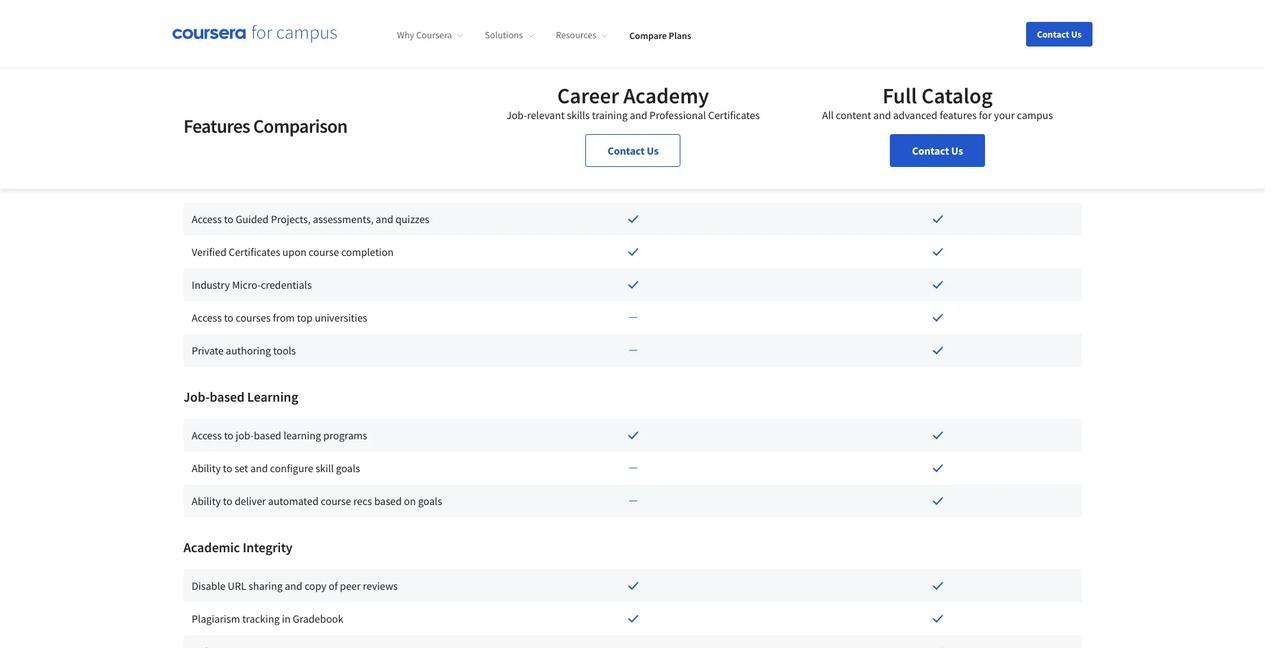 Task type: vqa. For each thing, say whether or not it's contained in the screenshot.
University
no



Task type: describe. For each thing, give the bounding box(es) containing it.
0 horizontal spatial based
[[210, 388, 245, 405]]

access to guided projects, assessments, and quizzes
[[192, 212, 430, 226]]

contact for contact us button
[[1037, 28, 1070, 40]]

of
[[329, 579, 338, 593]]

2 contact us link from the left
[[890, 134, 985, 167]]

contact us button
[[1026, 22, 1093, 46]]

to for courses
[[224, 311, 234, 325]]

your
[[994, 108, 1015, 122]]

full catalog all content and advanced features for your campus
[[822, 82, 1053, 122]]

to for guided
[[224, 212, 234, 226]]

learning
[[284, 429, 321, 442]]

certificates inside career academy job-relevant skills training and professional certificates
[[708, 108, 760, 122]]

private
[[192, 344, 224, 357]]

solutions
[[485, 29, 523, 41]]

contact us inside contact us button
[[1037, 28, 1082, 40]]

comparison
[[253, 114, 347, 138]]

2 horizontal spatial based
[[374, 494, 402, 508]]

resources link
[[556, 29, 608, 41]]

0 horizontal spatial certificates
[[229, 245, 280, 259]]

compare
[[630, 29, 667, 41]]

campus
[[1017, 108, 1053, 122]]

projects,
[[271, 212, 311, 226]]

full
[[883, 82, 917, 110]]

on
[[404, 494, 416, 508]]

tools
[[273, 344, 296, 357]]

all
[[822, 108, 834, 122]]

academic integrity
[[184, 539, 293, 556]]

academy
[[623, 82, 709, 110]]

compare plans
[[630, 29, 692, 41]]

1 contact us link from the left
[[586, 134, 681, 167]]

job-based learning
[[184, 388, 298, 405]]

1 vertical spatial based
[[254, 429, 281, 442]]

coursera
[[416, 29, 452, 41]]

career academy job-relevant skills training and professional certificates
[[507, 82, 760, 122]]

contact for 2nd contact us link from left
[[912, 144, 949, 157]]

courses
[[236, 311, 271, 325]]

academic
[[184, 539, 240, 556]]

skill
[[316, 462, 334, 475]]

url
[[228, 579, 246, 593]]

recs
[[353, 494, 372, 508]]

disable url sharing and copy of peer reviews
[[192, 579, 398, 593]]

features
[[940, 108, 977, 122]]

plans
[[669, 29, 692, 41]]

copy
[[305, 579, 327, 593]]

compare plans link
[[630, 29, 692, 41]]

authoring
[[226, 344, 271, 357]]

in
[[282, 612, 291, 626]]

plagiarism
[[192, 612, 240, 626]]

coursera for campus image
[[173, 24, 337, 43]]

0 horizontal spatial job-
[[184, 388, 210, 405]]

learning
[[247, 388, 298, 405]]

ability for ability to deliver automated course recs based on goals
[[192, 494, 221, 508]]

and inside career academy job-relevant skills training and professional certificates
[[630, 108, 648, 122]]

to for job-
[[224, 429, 234, 442]]

set
[[235, 462, 248, 475]]

for
[[979, 108, 992, 122]]

plagiarism tracking in gradebook
[[192, 612, 344, 626]]

0 horizontal spatial contact us
[[608, 144, 659, 157]]

2 access from the top
[[192, 311, 222, 325]]

private authoring tools
[[192, 344, 296, 357]]

resources
[[556, 29, 597, 41]]

gradebook
[[293, 612, 344, 626]]

upon
[[283, 245, 307, 259]]

tracking
[[242, 612, 280, 626]]

programs
[[323, 429, 367, 442]]

us inside contact us button
[[1072, 28, 1082, 40]]

access for content
[[192, 212, 222, 226]]

content
[[836, 108, 871, 122]]



Task type: locate. For each thing, give the bounding box(es) containing it.
job- inside career academy job-relevant skills training and professional certificates
[[507, 108, 527, 122]]

why coursera
[[397, 29, 452, 41]]

2 horizontal spatial us
[[1072, 28, 1082, 40]]

goals right skill at bottom left
[[336, 462, 360, 475]]

contact for second contact us link from right
[[608, 144, 645, 157]]

2 horizontal spatial contact us
[[1037, 28, 1082, 40]]

ability to set and configure skill goals
[[192, 462, 360, 475]]

to left set
[[223, 462, 232, 475]]

catalog
[[922, 82, 993, 110]]

0 vertical spatial course
[[309, 245, 339, 259]]

1 vertical spatial certificates
[[229, 245, 280, 259]]

features
[[184, 114, 250, 138]]

based left on
[[374, 494, 402, 508]]

goals right on
[[418, 494, 442, 508]]

2 horizontal spatial contact
[[1037, 28, 1070, 40]]

contact inside button
[[1037, 28, 1070, 40]]

relevant
[[527, 108, 565, 122]]

to left job-
[[224, 429, 234, 442]]

training
[[592, 108, 628, 122]]

configure
[[270, 462, 313, 475]]

1 horizontal spatial us
[[952, 144, 963, 157]]

access to courses from top universities
[[192, 311, 367, 325]]

universities
[[315, 311, 367, 325]]

1 horizontal spatial based
[[254, 429, 281, 442]]

and right training
[[630, 108, 648, 122]]

top
[[297, 311, 313, 325]]

certificates
[[708, 108, 760, 122], [229, 245, 280, 259]]

to left courses
[[224, 311, 234, 325]]

contact
[[1037, 28, 1070, 40], [608, 144, 645, 157], [912, 144, 949, 157]]

ability left 'deliver'
[[192, 494, 221, 508]]

quizzes
[[396, 212, 430, 226]]

2 vertical spatial based
[[374, 494, 402, 508]]

disable
[[192, 579, 226, 593]]

0 horizontal spatial contact
[[608, 144, 645, 157]]

job- left skills
[[507, 108, 527, 122]]

course left recs
[[321, 494, 351, 508]]

course right upon
[[309, 245, 339, 259]]

access up private
[[192, 311, 222, 325]]

from
[[273, 311, 295, 325]]

guided
[[236, 212, 269, 226]]

job-
[[507, 108, 527, 122], [184, 388, 210, 405]]

ability left set
[[192, 462, 221, 475]]

3 access from the top
[[192, 429, 222, 442]]

job- down private
[[184, 388, 210, 405]]

why
[[397, 29, 414, 41]]

and inside full catalog all content and advanced features for your campus
[[874, 108, 891, 122]]

1 vertical spatial ability
[[192, 494, 221, 508]]

and right content on the top right of the page
[[874, 108, 891, 122]]

to for set
[[223, 462, 232, 475]]

certificates right professional
[[708, 108, 760, 122]]

2 ability from the top
[[192, 494, 221, 508]]

1 horizontal spatial contact us link
[[890, 134, 985, 167]]

1 horizontal spatial certificates
[[708, 108, 760, 122]]

and right set
[[250, 462, 268, 475]]

completion
[[341, 245, 394, 259]]

1 ability from the top
[[192, 462, 221, 475]]

content and credentials
[[184, 172, 325, 189]]

certificates down 'guided'
[[229, 245, 280, 259]]

access up "verified"
[[192, 212, 222, 226]]

advanced
[[893, 108, 938, 122]]

0 horizontal spatial us
[[647, 144, 659, 157]]

why coursera link
[[397, 29, 463, 41]]

ability
[[192, 462, 221, 475], [192, 494, 221, 508]]

skills
[[567, 108, 590, 122]]

access
[[192, 212, 222, 226], [192, 311, 222, 325], [192, 429, 222, 442]]

automated
[[268, 494, 319, 508]]

0 vertical spatial certificates
[[708, 108, 760, 122]]

peer
[[340, 579, 361, 593]]

micro-
[[232, 278, 261, 292]]

0 vertical spatial access
[[192, 212, 222, 226]]

industry micro-credentials
[[192, 278, 312, 292]]

1 vertical spatial goals
[[418, 494, 442, 508]]

job-
[[236, 429, 254, 442]]

us
[[1072, 28, 1082, 40], [647, 144, 659, 157], [952, 144, 963, 157]]

contact us link down training
[[586, 134, 681, 167]]

contact us link down features
[[890, 134, 985, 167]]

0 vertical spatial based
[[210, 388, 245, 405]]

and
[[630, 108, 648, 122], [874, 108, 891, 122], [233, 172, 255, 189], [376, 212, 393, 226], [250, 462, 268, 475], [285, 579, 302, 593]]

based up job-
[[210, 388, 245, 405]]

access left job-
[[192, 429, 222, 442]]

and left the copy at the bottom of page
[[285, 579, 302, 593]]

based
[[210, 388, 245, 405], [254, 429, 281, 442], [374, 494, 402, 508]]

industry
[[192, 278, 230, 292]]

1 vertical spatial course
[[321, 494, 351, 508]]

and right content
[[233, 172, 255, 189]]

professional
[[650, 108, 706, 122]]

verified certificates upon course completion
[[192, 245, 394, 259]]

ability for ability to set and configure skill goals
[[192, 462, 221, 475]]

contact us link
[[586, 134, 681, 167], [890, 134, 985, 167]]

0 vertical spatial ability
[[192, 462, 221, 475]]

access to job-based learning programs
[[192, 429, 367, 442]]

solutions link
[[485, 29, 534, 41]]

to left 'guided'
[[224, 212, 234, 226]]

features comparison
[[184, 114, 347, 138]]

verified
[[192, 245, 227, 259]]

1 horizontal spatial goals
[[418, 494, 442, 508]]

1 vertical spatial access
[[192, 311, 222, 325]]

1 horizontal spatial contact
[[912, 144, 949, 157]]

contact us
[[1037, 28, 1082, 40], [608, 144, 659, 157], [912, 144, 963, 157]]

deliver
[[235, 494, 266, 508]]

credentials
[[261, 278, 312, 292]]

to
[[224, 212, 234, 226], [224, 311, 234, 325], [224, 429, 234, 442], [223, 462, 232, 475], [223, 494, 232, 508]]

to for deliver
[[223, 494, 232, 508]]

content
[[184, 172, 230, 189]]

1 access from the top
[[192, 212, 222, 226]]

sharing
[[249, 579, 283, 593]]

and left quizzes
[[376, 212, 393, 226]]

0 horizontal spatial contact us link
[[586, 134, 681, 167]]

1 horizontal spatial job-
[[507, 108, 527, 122]]

0 vertical spatial goals
[[336, 462, 360, 475]]

credentials
[[258, 172, 325, 189]]

1 vertical spatial job-
[[184, 388, 210, 405]]

integrity
[[243, 539, 293, 556]]

career
[[557, 82, 619, 110]]

reviews
[[363, 579, 398, 593]]

1 horizontal spatial contact us
[[912, 144, 963, 157]]

to left 'deliver'
[[223, 494, 232, 508]]

access for job-
[[192, 429, 222, 442]]

2 vertical spatial access
[[192, 429, 222, 442]]

assessments,
[[313, 212, 374, 226]]

0 vertical spatial job-
[[507, 108, 527, 122]]

goals
[[336, 462, 360, 475], [418, 494, 442, 508]]

0 horizontal spatial goals
[[336, 462, 360, 475]]

based up ability to set and configure skill goals
[[254, 429, 281, 442]]

ability to deliver automated course recs based on goals
[[192, 494, 442, 508]]

course
[[309, 245, 339, 259], [321, 494, 351, 508]]



